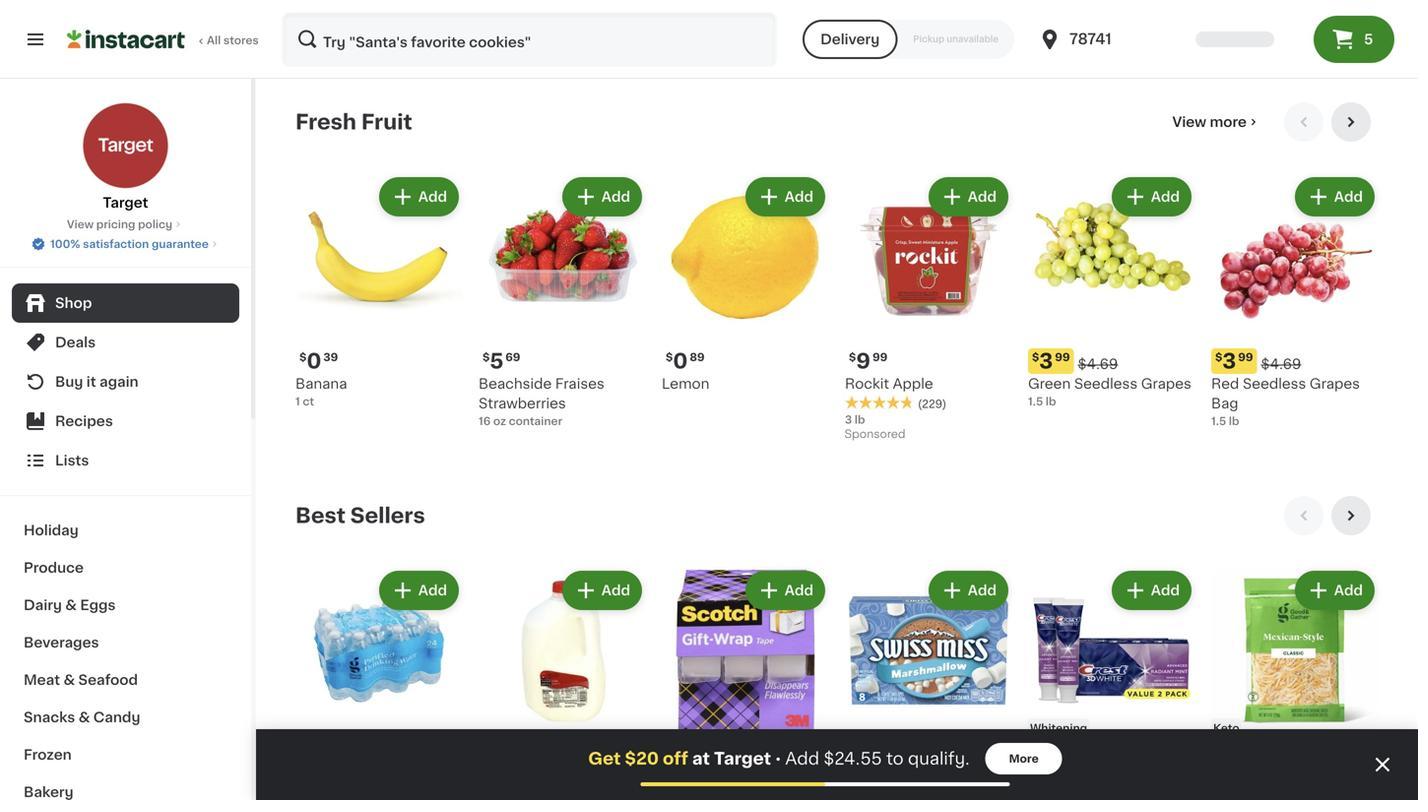 Task type: locate. For each thing, give the bounding box(es) containing it.
0 left 89
[[673, 351, 688, 372]]

1 vertical spatial item carousel region
[[295, 496, 1379, 801]]

$ inside $ 0 89
[[666, 352, 673, 363]]

0 horizontal spatial 3
[[845, 415, 852, 425]]

add button for beachside fraises strawberries
[[564, 179, 640, 215]]

3 for 3
[[1039, 351, 1053, 372]]

view inside popup button
[[1172, 115, 1207, 129]]

3 inside $ 3 99 $4.69 red seedless grapes bag 1.5 lb
[[1223, 351, 1236, 372]]

0 horizontal spatial lb
[[855, 415, 865, 425]]

0 horizontal spatial target
[[103, 196, 148, 210]]

99 up green
[[1055, 352, 1070, 363]]

swiss miss chocolate hot cocoa mix wit
[[845, 771, 996, 801]]

view for view more
[[1172, 115, 1207, 129]]

2 vertical spatial &
[[78, 711, 90, 725]]

holiday link
[[12, 512, 239, 550]]

99 inside $ 4 99
[[690, 746, 705, 757]]

1.5
[[1028, 396, 1043, 407], [1211, 416, 1226, 427]]

2 item carousel region from the top
[[295, 496, 1379, 801]]

sponsored badge image
[[845, 429, 905, 441]]

•
[[775, 751, 781, 767]]

99
[[873, 352, 888, 363], [1055, 352, 1070, 363], [1238, 352, 1253, 363], [690, 746, 705, 757], [871, 746, 887, 757], [1056, 746, 1071, 757]]

produce link
[[12, 550, 239, 587]]

1 horizontal spatial 0
[[673, 351, 688, 372]]

100%
[[50, 239, 80, 250]]

100% satisfaction guarantee
[[50, 239, 209, 250]]

red
[[1211, 377, 1239, 391]]

0 vertical spatial item carousel region
[[295, 102, 1379, 481]]

item carousel region
[[295, 102, 1379, 481], [295, 496, 1379, 801]]

99 for scotch tape, gift-wrap
[[690, 746, 705, 757]]

meat & seafood link
[[12, 662, 239, 699]]

$ up "crest"
[[1032, 746, 1039, 757]]

beverages
[[24, 636, 99, 650]]

best sellers
[[295, 506, 425, 526]]

candy
[[93, 711, 140, 725]]

bakery link
[[12, 774, 239, 801]]

99 inside $ 3 99 $4.69 red seedless grapes bag 1.5 lb
[[1238, 352, 1253, 363]]

$ left 69
[[483, 352, 490, 363]]

0 horizontal spatial $4.69
[[1078, 357, 1118, 371]]

to
[[886, 751, 904, 768]]

view left more
[[1172, 115, 1207, 129]]

$ 9 99 up "crest"
[[1032, 745, 1071, 766]]

1 vertical spatial 9
[[1039, 745, 1054, 766]]

99 inside $ 2 99
[[871, 746, 887, 757]]

1.5 inside green seedless grapes 1.5 lb
[[1028, 396, 1043, 407]]

1 vertical spatial 5
[[490, 351, 504, 372]]

$ inside $ 4 99
[[666, 746, 673, 757]]

1 grapes from the left
[[1141, 377, 1192, 391]]

lb inside green seedless grapes 1.5 lb
[[1046, 396, 1056, 407]]

banana
[[295, 377, 347, 391]]

snacks
[[24, 711, 75, 725]]

2 0 from the left
[[673, 351, 688, 372]]

5 inside 5 button
[[1364, 32, 1373, 46]]

0 vertical spatial $ 9 99
[[849, 351, 888, 372]]

ct
[[303, 396, 314, 407]]

add button for lemon
[[747, 179, 823, 215]]

green
[[1028, 377, 1071, 391]]

seedless right red
[[1243, 377, 1306, 391]]

0 vertical spatial view
[[1172, 115, 1207, 129]]

0 horizontal spatial $3.99 original price: $4.69 element
[[1028, 349, 1196, 374]]

swiss
[[845, 771, 885, 785]]

keto
[[1213, 723, 1240, 734]]

& right meat
[[63, 674, 75, 687]]

item carousel region containing fresh fruit
[[295, 102, 1379, 481]]

add button for swiss miss chocolate hot cocoa mix wit
[[930, 573, 1007, 609]]

target link
[[82, 102, 169, 213]]

1 vertical spatial 1.5
[[1211, 416, 1226, 427]]

&
[[65, 599, 77, 613], [63, 674, 75, 687], [78, 711, 90, 725]]

1 seedless from the left
[[1074, 377, 1138, 391]]

0 vertical spatial &
[[65, 599, 77, 613]]

0 left 39
[[307, 351, 321, 372]]

keto button
[[1211, 567, 1379, 801]]

hot
[[845, 791, 871, 801]]

$ right $20
[[666, 746, 673, 757]]

2 horizontal spatial 3
[[1223, 351, 1236, 372]]

(229)
[[918, 399, 947, 410]]

99 down whitening
[[1056, 746, 1071, 757]]

lemon
[[662, 377, 709, 391]]

lists
[[55, 454, 89, 468]]

view more button
[[1165, 102, 1268, 142]]

1 horizontal spatial seedless
[[1243, 377, 1306, 391]]

market pantry whole vitamin d milk button
[[479, 567, 646, 801]]

miss
[[888, 771, 920, 785]]

2 $3.99 original price: $4.69 element from the left
[[1211, 349, 1379, 374]]

target logo image
[[82, 102, 169, 189]]

1 horizontal spatial 5
[[1364, 32, 1373, 46]]

0 horizontal spatial 9
[[856, 351, 871, 372]]

$ inside $ 3 99 $4.69 red seedless grapes bag 1.5 lb
[[1215, 352, 1223, 363]]

sellers
[[350, 506, 425, 526]]

99 right 2
[[871, 746, 887, 757]]

99 up red
[[1238, 352, 1253, 363]]

lb down green
[[1046, 396, 1056, 407]]

3 up green
[[1039, 351, 1053, 372]]

9 up 'rockit'
[[856, 351, 871, 372]]

3 up sponsored badge image
[[845, 415, 852, 425]]

treatment tracker modal dialog
[[256, 730, 1418, 801]]

0 horizontal spatial 5
[[490, 351, 504, 372]]

99 right 4 in the bottom left of the page
[[690, 746, 705, 757]]

5 inside "product" group
[[490, 351, 504, 372]]

main content
[[256, 79, 1418, 801]]

0 vertical spatial 5
[[1364, 32, 1373, 46]]

buy it again link
[[12, 362, 239, 402]]

deals link
[[12, 323, 239, 362]]

$ left 89
[[666, 352, 673, 363]]

1 vertical spatial view
[[67, 219, 94, 230]]

$ inside $ 2 99
[[849, 746, 856, 757]]

0 for lemon
[[673, 351, 688, 372]]

add inside treatment tracker modal "dialog"
[[785, 751, 819, 768]]

0 horizontal spatial $ 9 99
[[849, 351, 888, 372]]

$3.99 original price: $4.69 element
[[1028, 349, 1196, 374], [1211, 349, 1379, 374]]

target
[[103, 196, 148, 210], [714, 751, 771, 768]]

3 lb
[[845, 415, 865, 425]]

product group containing 2
[[845, 567, 1012, 801]]

$ 4 99
[[666, 745, 705, 766]]

beachside
[[479, 377, 552, 391]]

0 horizontal spatial 0
[[307, 351, 321, 372]]

None search field
[[282, 12, 777, 67]]

recipes
[[55, 415, 113, 428]]

3 up red
[[1223, 351, 1236, 372]]

cocoa
[[874, 791, 920, 801]]

69
[[506, 352, 520, 363]]

& left eggs
[[65, 599, 77, 613]]

meat & seafood
[[24, 674, 138, 687]]

$ inside the $ 5 69
[[483, 352, 490, 363]]

2 seedless from the left
[[1243, 377, 1306, 391]]

add for green seedless grapes
[[1151, 190, 1180, 204]]

& left candy
[[78, 711, 90, 725]]

tape,
[[715, 771, 751, 785]]

market
[[479, 771, 527, 785]]

78741 button
[[1038, 12, 1156, 67]]

1.5 inside $ 3 99 $4.69 red seedless grapes bag 1.5 lb
[[1211, 416, 1226, 427]]

add button for red seedless grapes bag
[[1297, 179, 1373, 215]]

$ for swiss miss chocolate hot cocoa mix wit
[[849, 746, 856, 757]]

78741
[[1070, 32, 1112, 46]]

1 vertical spatial target
[[714, 751, 771, 768]]

$ 9 99 for crest
[[1032, 745, 1071, 766]]

satisfaction
[[83, 239, 149, 250]]

9 up "crest"
[[1039, 745, 1054, 766]]

1.5 down green
[[1028, 396, 1043, 407]]

policy
[[138, 219, 172, 230]]

seedless inside $ 3 99 $4.69 red seedless grapes bag 1.5 lb
[[1243, 377, 1306, 391]]

$ up red
[[1215, 352, 1223, 363]]

product group
[[295, 173, 463, 410], [479, 173, 646, 429], [662, 173, 829, 394], [845, 173, 1012, 446], [1028, 173, 1196, 410], [1211, 173, 1379, 429], [295, 567, 463, 801], [479, 567, 646, 801], [662, 567, 829, 801], [845, 567, 1012, 801], [1028, 567, 1196, 801], [1211, 567, 1379, 801]]

$3.99 original price: $4.69 element up red
[[1211, 349, 1379, 374]]

1 horizontal spatial grapes
[[1310, 377, 1360, 391]]

0 vertical spatial target
[[103, 196, 148, 210]]

add button for green seedless grapes
[[1114, 179, 1190, 215]]

39
[[323, 352, 338, 363]]

0 vertical spatial 9
[[856, 351, 871, 372]]

99 for rockit apple
[[873, 352, 888, 363]]

$3.89 element
[[479, 743, 646, 768]]

1 horizontal spatial view
[[1172, 115, 1207, 129]]

1 item carousel region from the top
[[295, 102, 1379, 481]]

$ for beachside fraises strawberries
[[483, 352, 490, 363]]

2 $4.69 from the left
[[1261, 357, 1301, 371]]

0 vertical spatial 1.5
[[1028, 396, 1043, 407]]

0 horizontal spatial view
[[67, 219, 94, 230]]

$ left 39
[[299, 352, 307, 363]]

0 horizontal spatial grapes
[[1141, 377, 1192, 391]]

1 $3.99 original price: $4.69 element from the left
[[1028, 349, 1196, 374]]

1 horizontal spatial 1.5
[[1211, 416, 1226, 427]]

$ up green
[[1032, 352, 1039, 363]]

0 horizontal spatial 1.5
[[1028, 396, 1043, 407]]

add for swiss miss chocolate hot cocoa mix wit
[[968, 584, 997, 598]]

snacks & candy
[[24, 711, 140, 725]]

$ inside $ 0 39
[[299, 352, 307, 363]]

$24.55
[[824, 751, 882, 768]]

$ 5 69
[[483, 351, 520, 372]]

1 vertical spatial $ 9 99
[[1032, 745, 1071, 766]]

$3.99 original price: $4.69 element up green seedless grapes 1.5 lb
[[1028, 349, 1196, 374]]

& for dairy
[[65, 599, 77, 613]]

delivery button
[[803, 20, 897, 59]]

1 horizontal spatial 9
[[1039, 745, 1054, 766]]

$ 9 99
[[849, 351, 888, 372], [1032, 745, 1071, 766]]

1 horizontal spatial 3
[[1039, 351, 1053, 372]]

1 horizontal spatial $ 9 99
[[1032, 745, 1071, 766]]

grapes inside $ 3 99 $4.69 red seedless grapes bag 1.5 lb
[[1310, 377, 1360, 391]]

view up 100% at left top
[[67, 219, 94, 230]]

1 horizontal spatial lb
[[1046, 396, 1056, 407]]

99 up rockit apple
[[873, 352, 888, 363]]

add for red seedless grapes bag
[[1334, 190, 1363, 204]]

0 horizontal spatial seedless
[[1074, 377, 1138, 391]]

$ for rockit apple
[[849, 352, 856, 363]]

2 grapes from the left
[[1310, 377, 1360, 391]]

$4.69 inside $ 3 99 $4.69 red seedless grapes bag 1.5 lb
[[1261, 357, 1301, 371]]

target up scotch tape, gift-wrap
[[714, 751, 771, 768]]

1 horizontal spatial target
[[714, 751, 771, 768]]

lb up sponsored badge image
[[855, 415, 865, 425]]

target up view pricing policy link
[[103, 196, 148, 210]]

1.5 down bag at the right of the page
[[1211, 416, 1226, 427]]

add
[[418, 190, 447, 204], [602, 190, 630, 204], [785, 190, 813, 204], [968, 190, 997, 204], [1151, 190, 1180, 204], [1334, 190, 1363, 204], [418, 584, 447, 598], [602, 584, 630, 598], [785, 584, 813, 598], [968, 584, 997, 598], [1151, 584, 1180, 598], [1334, 584, 1363, 598], [785, 751, 819, 768]]

1 horizontal spatial $4.69
[[1261, 357, 1301, 371]]

$ 9 99 up 'rockit'
[[849, 351, 888, 372]]

5 button
[[1314, 16, 1395, 63]]

pantry
[[530, 771, 575, 785]]

seedless right green
[[1074, 377, 1138, 391]]

$ up swiss
[[849, 746, 856, 757]]

1 horizontal spatial $3.99 original price: $4.69 element
[[1211, 349, 1379, 374]]

beverages link
[[12, 624, 239, 662]]

lb down bag at the right of the page
[[1229, 416, 1239, 427]]

fresh
[[295, 112, 356, 132]]

seedless
[[1074, 377, 1138, 391], [1243, 377, 1306, 391]]

delivery
[[820, 32, 880, 46]]

1 0 from the left
[[307, 351, 321, 372]]

holiday
[[24, 524, 79, 538]]

2 horizontal spatial lb
[[1229, 416, 1239, 427]]

$ up 'rockit'
[[849, 352, 856, 363]]

1 vertical spatial &
[[63, 674, 75, 687]]



Task type: vqa. For each thing, say whether or not it's contained in the screenshot.
'Save'
no



Task type: describe. For each thing, give the bounding box(es) containing it.
bag
[[1211, 397, 1238, 411]]

scotch tape, gift-wrap
[[662, 771, 823, 785]]

add for beachside fraises strawberries
[[602, 190, 630, 204]]

grapes inside green seedless grapes 1.5 lb
[[1141, 377, 1192, 391]]

all
[[207, 35, 221, 46]]

bakery
[[24, 786, 73, 800]]

frozen
[[24, 748, 72, 762]]

dairy & eggs
[[24, 599, 116, 613]]

vitamin
[[479, 791, 531, 801]]

$ for lemon
[[666, 352, 673, 363]]

produce
[[24, 561, 84, 575]]

$ inside $ 3 99
[[1032, 352, 1039, 363]]

fraises
[[555, 377, 605, 391]]

$3.99 original price: $4.69 element for 3
[[1211, 349, 1379, 374]]

whitening
[[1030, 723, 1087, 734]]

add button for crest 3d white advanced radiant mint
[[1114, 573, 1190, 609]]

product group containing 4
[[662, 567, 829, 801]]

instacart logo image
[[67, 28, 185, 51]]

buy it again
[[55, 375, 139, 389]]

9 for crest 3d white advanced radiant mint
[[1039, 745, 1054, 766]]

best
[[295, 506, 346, 526]]

container
[[509, 416, 562, 427]]

guarantee
[[152, 239, 209, 250]]

beachside fraises strawberries 16 oz container
[[479, 377, 605, 427]]

$ 3 99 $4.69 red seedless grapes bag 1.5 lb
[[1211, 351, 1360, 427]]

eggs
[[80, 599, 116, 613]]

rockit
[[845, 377, 889, 391]]

lb inside $ 3 99 $4.69 red seedless grapes bag 1.5 lb
[[1229, 416, 1239, 427]]

service type group
[[803, 20, 1014, 59]]

add for banana
[[418, 190, 447, 204]]

fruit
[[361, 112, 412, 132]]

add button for market pantry whole vitamin d milk
[[564, 573, 640, 609]]

d
[[534, 791, 545, 801]]

shop link
[[12, 284, 239, 323]]

market pantry whole vitamin d milk
[[479, 771, 623, 801]]

$ 0 89
[[666, 351, 705, 372]]

$ for crest 3d white advanced radiant mint
[[1032, 746, 1039, 757]]

more button
[[985, 744, 1062, 775]]

4
[[673, 745, 688, 766]]

buy
[[55, 375, 83, 389]]

rockit apple
[[845, 377, 933, 391]]

shop
[[55, 296, 92, 310]]

wrap
[[787, 771, 823, 785]]

3d
[[1070, 771, 1090, 785]]

snacks & candy link
[[12, 699, 239, 737]]

crest
[[1028, 771, 1066, 785]]

view pricing policy link
[[67, 217, 184, 232]]

100% satisfaction guarantee button
[[31, 232, 220, 252]]

it
[[86, 375, 96, 389]]

target inside treatment tracker modal "dialog"
[[714, 751, 771, 768]]

whole
[[579, 771, 623, 785]]

strawberries
[[479, 397, 566, 411]]

$ 9 99 for rockit
[[849, 351, 888, 372]]

1 $4.69 from the left
[[1078, 357, 1118, 371]]

lists link
[[12, 441, 239, 481]]

get
[[588, 751, 621, 768]]

$20
[[625, 751, 659, 768]]

seafood
[[78, 674, 138, 687]]

seedless inside green seedless grapes 1.5 lb
[[1074, 377, 1138, 391]]

add for scotch tape, gift-wrap
[[785, 584, 813, 598]]

dairy & eggs link
[[12, 587, 239, 624]]

89
[[690, 352, 705, 363]]

apple
[[893, 377, 933, 391]]

chocolate
[[924, 771, 996, 785]]

Search field
[[284, 14, 775, 65]]

$2.79 element
[[1211, 743, 1379, 768]]

add for crest 3d white advanced radiant mint
[[1151, 584, 1180, 598]]

99 for crest 3d white advanced radiant mint
[[1056, 746, 1071, 757]]

9 for rockit apple
[[856, 351, 871, 372]]

& for snacks
[[78, 711, 90, 725]]

$ for banana
[[299, 352, 307, 363]]

$ 0 39
[[299, 351, 338, 372]]

add button for scotch tape, gift-wrap
[[747, 573, 823, 609]]

scotch
[[662, 771, 711, 785]]

product group containing 5
[[479, 173, 646, 429]]

$3.99 original price: $4.69 element for seedless
[[1028, 349, 1196, 374]]

meat
[[24, 674, 60, 687]]

all stores link
[[67, 12, 260, 67]]

0 for banana
[[307, 351, 321, 372]]

$ 2 99
[[849, 745, 887, 766]]

more
[[1009, 754, 1039, 765]]

99 inside $ 3 99
[[1055, 352, 1070, 363]]

green seedless grapes 1.5 lb
[[1028, 377, 1192, 407]]

oz
[[493, 416, 506, 427]]

3 for red seedless grapes bag
[[1223, 351, 1236, 372]]

all stores
[[207, 35, 259, 46]]

view for view pricing policy
[[67, 219, 94, 230]]

$ 3 99
[[1032, 351, 1070, 372]]

dairy
[[24, 599, 62, 613]]

advanced
[[1028, 791, 1098, 801]]

stores
[[223, 35, 259, 46]]

$ for scotch tape, gift-wrap
[[666, 746, 673, 757]]

off
[[663, 751, 688, 768]]

view more
[[1172, 115, 1247, 129]]

recipes link
[[12, 402, 239, 441]]

add button for banana
[[381, 179, 457, 215]]

deals
[[55, 336, 96, 350]]

add for lemon
[[785, 190, 813, 204]]

item carousel region containing best sellers
[[295, 496, 1379, 801]]

white
[[1093, 771, 1134, 785]]

16
[[479, 416, 491, 427]]

99 for swiss miss chocolate hot cocoa mix wit
[[871, 746, 887, 757]]

get $20 off at target • add $24.55 to qualify.
[[588, 751, 970, 768]]

gift-
[[755, 771, 787, 785]]

& for meat
[[63, 674, 75, 687]]

add for market pantry whole vitamin d milk
[[602, 584, 630, 598]]

radiant
[[1101, 791, 1154, 801]]

main content containing fresh fruit
[[256, 79, 1418, 801]]

crest 3d white advanced radiant mint
[[1028, 771, 1193, 801]]

view pricing policy
[[67, 219, 172, 230]]



